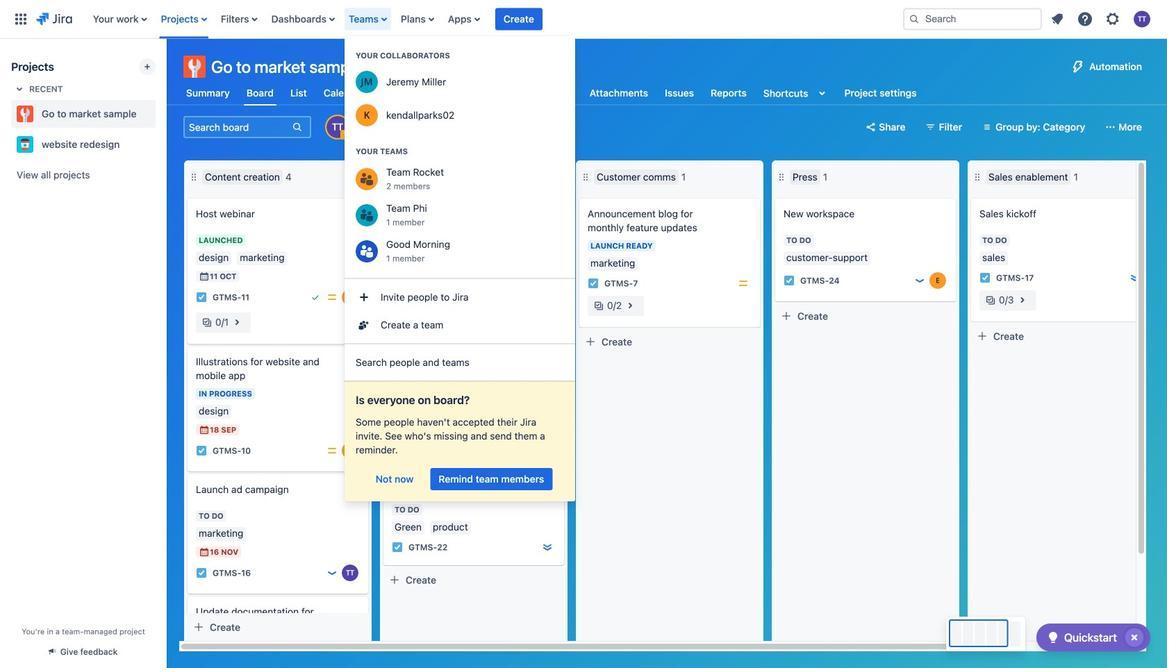 Task type: vqa. For each thing, say whether or not it's contained in the screenshot.
the bottommost Low 'image'
yes



Task type: locate. For each thing, give the bounding box(es) containing it.
1 horizontal spatial task image
[[784, 275, 795, 286]]

dismiss quickstart image
[[1124, 627, 1146, 649]]

press element
[[790, 170, 821, 185]]

create project image
[[142, 61, 153, 72]]

high image
[[523, 439, 534, 450]]

0 vertical spatial show subtasks image
[[1014, 292, 1031, 309]]

heading
[[345, 50, 576, 61], [345, 146, 576, 157]]

sidebar navigation image
[[152, 56, 182, 83]]

medium image
[[738, 278, 749, 289], [327, 292, 338, 303]]

0 vertical spatial heading
[[345, 50, 576, 61]]

Search board text field
[[185, 117, 291, 137]]

done image
[[310, 292, 321, 303]]

2 list item from the left
[[496, 0, 543, 39]]

eloisefrancis23 image
[[342, 289, 359, 306], [342, 443, 359, 459]]

done image
[[310, 292, 321, 303]]

task image for medium icon
[[196, 446, 207, 457]]

team rocket image
[[356, 168, 378, 190]]

jira image
[[36, 11, 72, 27], [36, 11, 72, 27]]

None search field
[[904, 8, 1043, 30]]

1 vertical spatial task image
[[196, 446, 207, 457]]

1 vertical spatial eloisefrancis23 image
[[342, 443, 359, 459]]

1 vertical spatial show subtasks image
[[229, 314, 245, 331]]

create image for customer comms 'element'
[[571, 189, 588, 206]]

due date: 18 september 2023 image
[[199, 425, 210, 436]]

group
[[345, 278, 576, 343]]

list item
[[345, 0, 393, 39], [496, 0, 543, 39]]

1 vertical spatial lowest image
[[542, 542, 553, 553]]

terry turtle image
[[538, 309, 555, 325]]

add people image
[[393, 119, 410, 136]]

1 vertical spatial medium image
[[327, 292, 338, 303]]

1 heading from the top
[[345, 50, 576, 61]]

eloisefrancis23 image right medium icon
[[342, 443, 359, 459]]

due date: 11 october 2023 image
[[199, 271, 210, 282]]

kendallparks02 image
[[538, 437, 555, 453]]

eloisefrancis23 image right done icon
[[342, 289, 359, 306]]

1 horizontal spatial create image
[[963, 189, 980, 206]]

2 heading from the top
[[345, 146, 576, 157]]

add to starred image
[[152, 106, 168, 122]]

1 horizontal spatial create image
[[767, 189, 784, 206]]

task image
[[784, 275, 795, 286], [196, 446, 207, 457]]

0 horizontal spatial create image
[[571, 189, 588, 206]]

0 vertical spatial task image
[[784, 275, 795, 286]]

1 horizontal spatial lowest image
[[1130, 272, 1141, 284]]

2 create image from the left
[[767, 189, 784, 206]]

1 create image from the left
[[179, 189, 196, 206]]

1 vertical spatial heading
[[345, 146, 576, 157]]

team phi image
[[356, 204, 378, 227]]

due date: 06 december 2023 image
[[395, 291, 406, 302]]

low image
[[915, 275, 926, 286]]

1 horizontal spatial medium image
[[738, 278, 749, 289]]

2 eloisefrancis23 image from the top
[[342, 443, 359, 459]]

0 horizontal spatial show subtasks image
[[229, 314, 245, 331]]

task image
[[980, 272, 991, 284], [588, 278, 599, 289], [196, 292, 207, 303], [392, 311, 403, 323], [392, 439, 403, 450], [392, 542, 403, 553], [196, 568, 207, 579]]

medium image
[[327, 446, 338, 457]]

0 horizontal spatial create image
[[179, 189, 196, 206]]

add to starred image
[[152, 136, 168, 153]]

your teams group
[[345, 132, 576, 274]]

1 horizontal spatial list item
[[496, 0, 543, 39]]

0 horizontal spatial medium image
[[327, 292, 338, 303]]

customer comms element
[[594, 170, 679, 185]]

search image
[[909, 14, 920, 25]]

due date: 16 november 2023 image
[[199, 547, 210, 558], [199, 547, 210, 558]]

heading for the your teams group
[[345, 146, 576, 157]]

terry turtle image
[[342, 565, 359, 582]]

0 horizontal spatial list
[[86, 0, 893, 39]]

0 vertical spatial eloisefrancis23 image
[[342, 289, 359, 306]]

lowest image
[[1130, 272, 1141, 284], [542, 542, 553, 553]]

heading down primary "element"
[[345, 50, 576, 61]]

create image
[[179, 189, 196, 206], [963, 189, 980, 206]]

Search field
[[904, 8, 1043, 30]]

heading up core element
[[345, 146, 576, 157]]

list
[[86, 0, 893, 39], [1045, 7, 1159, 32]]

due date: 10 october 2023 image
[[395, 418, 406, 430], [395, 418, 406, 430]]

tab list
[[175, 81, 928, 106]]

1 create image from the left
[[571, 189, 588, 206]]

show subtasks image
[[1014, 292, 1031, 309], [229, 314, 245, 331]]

0 horizontal spatial task image
[[196, 446, 207, 457]]

1 horizontal spatial list
[[1045, 7, 1159, 32]]

banner
[[0, 0, 1168, 39]]

1 eloisefrancis23 image from the top
[[342, 289, 359, 306]]

collapse recent projects image
[[11, 81, 28, 97]]

create image
[[571, 189, 588, 206], [767, 189, 784, 206]]

0 horizontal spatial list item
[[345, 0, 393, 39]]



Task type: describe. For each thing, give the bounding box(es) containing it.
help image
[[1077, 11, 1094, 27]]

collapse image
[[1131, 169, 1148, 186]]

automation image
[[1070, 58, 1087, 75]]

2 create image from the left
[[963, 189, 980, 206]]

your collaborators group
[[345, 36, 576, 136]]

low image
[[327, 568, 338, 579]]

0 vertical spatial lowest image
[[1130, 272, 1141, 284]]

eloisefrancis23 image
[[930, 272, 947, 289]]

create image for press element
[[767, 189, 784, 206]]

check image
[[1045, 630, 1062, 646]]

notifications image
[[1050, 11, 1066, 27]]

due date: 11 october 2023 image
[[199, 271, 210, 282]]

core element
[[398, 170, 425, 185]]

settings image
[[1105, 11, 1122, 27]]

appswitcher icon image
[[13, 11, 29, 27]]

heading for your collaborators group
[[345, 50, 576, 61]]

sales enablement element
[[986, 170, 1072, 185]]

due date: 06 december 2023 image
[[395, 291, 406, 302]]

task image for low image
[[784, 275, 795, 286]]

show subtasks image
[[622, 298, 639, 314]]

1 horizontal spatial show subtasks image
[[1014, 292, 1031, 309]]

0 horizontal spatial lowest image
[[542, 542, 553, 553]]

due date: 18 september 2023 image
[[199, 425, 210, 436]]

0 vertical spatial medium image
[[738, 278, 749, 289]]

1 list item from the left
[[345, 0, 393, 39]]

your profile and settings image
[[1134, 11, 1151, 27]]

primary element
[[8, 0, 893, 39]]

good morning image
[[356, 241, 378, 263]]

content creation element
[[202, 170, 283, 185]]



